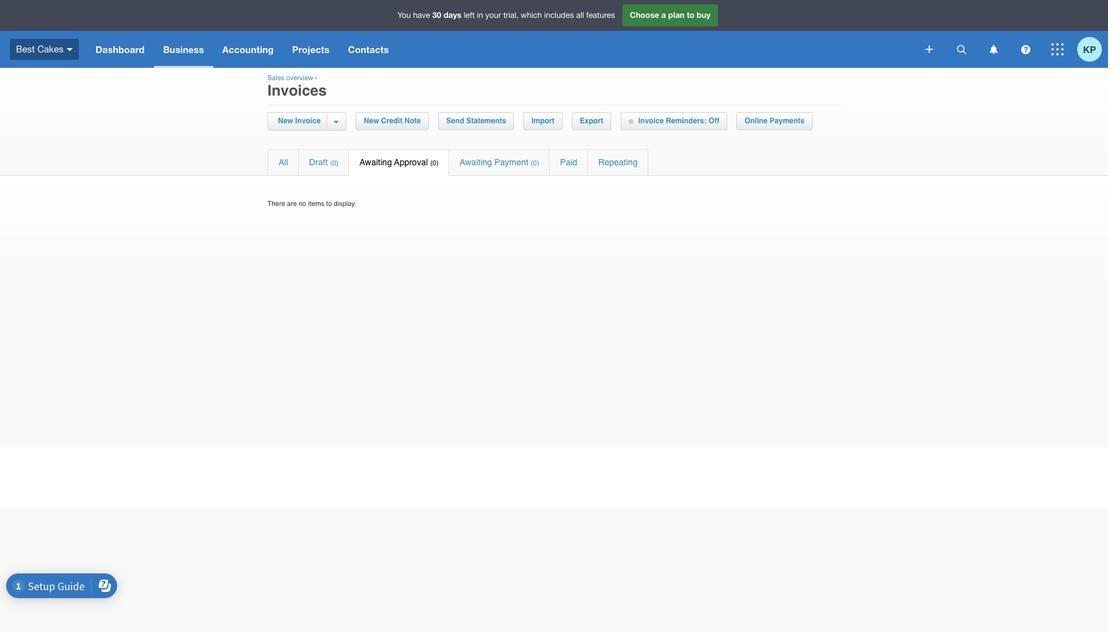 Task type: describe. For each thing, give the bounding box(es) containing it.
new invoice link
[[275, 113, 327, 129]]

kp
[[1084, 43, 1097, 55]]

display.
[[334, 200, 356, 208]]

›
[[315, 74, 317, 82]]

credit
[[381, 117, 403, 125]]

contacts
[[348, 44, 389, 55]]

business
[[163, 44, 204, 55]]

(0) inside draft (0)
[[330, 159, 339, 167]]

features
[[587, 11, 615, 20]]

online
[[745, 117, 768, 125]]

in
[[477, 11, 483, 20]]

import
[[532, 117, 555, 125]]

banner containing kp
[[0, 0, 1109, 68]]

plan
[[669, 10, 685, 20]]

cakes
[[37, 44, 63, 54]]

you
[[398, 11, 411, 20]]

export
[[580, 117, 604, 125]]

includes
[[544, 11, 574, 20]]

choose a plan to buy
[[630, 10, 711, 20]]

paid
[[560, 157, 578, 167]]

send statements
[[446, 117, 507, 125]]

approval
[[394, 157, 428, 167]]

sales
[[268, 74, 285, 82]]

payments
[[770, 117, 805, 125]]

import link
[[524, 113, 562, 129]]

new credit note link
[[357, 113, 429, 129]]

online payments link
[[738, 113, 812, 129]]

invoices
[[268, 82, 327, 99]]

send
[[446, 117, 465, 125]]

new for new credit note
[[364, 117, 379, 125]]

best cakes
[[16, 44, 63, 54]]

accounting
[[223, 44, 274, 55]]

awaiting for awaiting approval
[[360, 157, 392, 167]]

draft
[[309, 157, 328, 167]]

sales overview link
[[268, 74, 313, 82]]

invoice reminders:                                  off link
[[621, 113, 727, 129]]

1 vertical spatial to
[[326, 200, 332, 208]]

a
[[662, 10, 666, 20]]

your
[[486, 11, 501, 20]]

paid link
[[550, 150, 588, 175]]

there
[[268, 200, 285, 208]]

30
[[433, 10, 442, 20]]

new for new invoice
[[278, 117, 293, 125]]

new credit note
[[364, 117, 421, 125]]



Task type: vqa. For each thing, say whether or not it's contained in the screenshot.
Paid LINK
yes



Task type: locate. For each thing, give the bounding box(es) containing it.
to right items
[[326, 200, 332, 208]]

business button
[[154, 31, 213, 68]]

1 horizontal spatial awaiting
[[460, 157, 492, 167]]

invoice left reminders:
[[639, 117, 664, 125]]

to
[[687, 10, 695, 20], [326, 200, 332, 208]]

invoice reminders:                                  off
[[639, 117, 720, 125]]

(0) for awaiting payment
[[531, 159, 539, 167]]

invoice down invoices
[[295, 117, 321, 125]]

1 horizontal spatial (0)
[[431, 159, 439, 167]]

choose
[[630, 10, 660, 20]]

awaiting
[[360, 157, 392, 167], [460, 157, 492, 167]]

projects button
[[283, 31, 339, 68]]

new invoice
[[278, 117, 321, 125]]

accounting button
[[213, 31, 283, 68]]

banner
[[0, 0, 1109, 68]]

svg image
[[926, 46, 934, 53], [67, 48, 73, 51]]

0 vertical spatial to
[[687, 10, 695, 20]]

1 horizontal spatial invoice
[[639, 117, 664, 125]]

sales overview › invoices
[[268, 74, 327, 99]]

trial,
[[504, 11, 519, 20]]

all
[[279, 157, 288, 167]]

2 awaiting from the left
[[460, 157, 492, 167]]

overview
[[286, 74, 313, 82]]

draft (0)
[[309, 157, 339, 167]]

new inside new invoice link
[[278, 117, 293, 125]]

payment
[[495, 157, 529, 167]]

(0) right payment
[[531, 159, 539, 167]]

svg image
[[1052, 43, 1064, 55], [957, 45, 967, 54], [990, 45, 998, 54], [1021, 45, 1031, 54]]

no
[[299, 200, 306, 208]]

1 invoice from the left
[[295, 117, 321, 125]]

have
[[413, 11, 430, 20]]

2 invoice from the left
[[639, 117, 664, 125]]

awaiting left payment
[[460, 157, 492, 167]]

note
[[405, 117, 421, 125]]

contacts button
[[339, 31, 398, 68]]

repeating link
[[588, 150, 648, 175]]

left
[[464, 11, 475, 20]]

3 (0) from the left
[[531, 159, 539, 167]]

new inside new credit note link
[[364, 117, 379, 125]]

invoice
[[295, 117, 321, 125], [639, 117, 664, 125]]

awaiting left approval
[[360, 157, 392, 167]]

(0) right approval
[[431, 159, 439, 167]]

to left buy
[[687, 10, 695, 20]]

0 horizontal spatial svg image
[[67, 48, 73, 51]]

all
[[576, 11, 584, 20]]

(0)
[[330, 159, 339, 167], [431, 159, 439, 167], [531, 159, 539, 167]]

all link
[[268, 150, 298, 175]]

0 horizontal spatial new
[[278, 117, 293, 125]]

1 horizontal spatial svg image
[[926, 46, 934, 53]]

(0) right draft
[[330, 159, 339, 167]]

(0) for awaiting approval
[[431, 159, 439, 167]]

best
[[16, 44, 35, 54]]

days
[[444, 10, 462, 20]]

awaiting for awaiting payment
[[460, 157, 492, 167]]

awaiting approval (0)
[[360, 157, 439, 167]]

2 horizontal spatial (0)
[[531, 159, 539, 167]]

items
[[308, 200, 325, 208]]

are
[[287, 200, 297, 208]]

kp button
[[1078, 31, 1109, 68]]

buy
[[697, 10, 711, 20]]

statements
[[467, 117, 507, 125]]

new down invoices
[[278, 117, 293, 125]]

repeating
[[599, 157, 638, 167]]

1 (0) from the left
[[330, 159, 339, 167]]

2 (0) from the left
[[431, 159, 439, 167]]

1 horizontal spatial new
[[364, 117, 379, 125]]

0 horizontal spatial awaiting
[[360, 157, 392, 167]]

0 horizontal spatial (0)
[[330, 159, 339, 167]]

1 awaiting from the left
[[360, 157, 392, 167]]

export link
[[573, 113, 611, 129]]

svg image inside best cakes popup button
[[67, 48, 73, 51]]

you have 30 days left in your trial, which includes all features
[[398, 10, 615, 20]]

0 horizontal spatial to
[[326, 200, 332, 208]]

0 horizontal spatial invoice
[[295, 117, 321, 125]]

2 new from the left
[[364, 117, 379, 125]]

(0) inside awaiting approval (0)
[[431, 159, 439, 167]]

best cakes button
[[0, 31, 86, 68]]

dashboard link
[[86, 31, 154, 68]]

1 horizontal spatial to
[[687, 10, 695, 20]]

dashboard
[[96, 44, 145, 55]]

new left credit
[[364, 117, 379, 125]]

1 new from the left
[[278, 117, 293, 125]]

off
[[709, 117, 720, 125]]

(0) inside awaiting payment (0)
[[531, 159, 539, 167]]

which
[[521, 11, 542, 20]]

awaiting payment (0)
[[460, 157, 539, 167]]

there are no items to display.
[[268, 200, 356, 208]]

online payments
[[745, 117, 805, 125]]

projects
[[292, 44, 330, 55]]

send statements link
[[439, 113, 514, 129]]

reminders:
[[666, 117, 707, 125]]

new
[[278, 117, 293, 125], [364, 117, 379, 125]]



